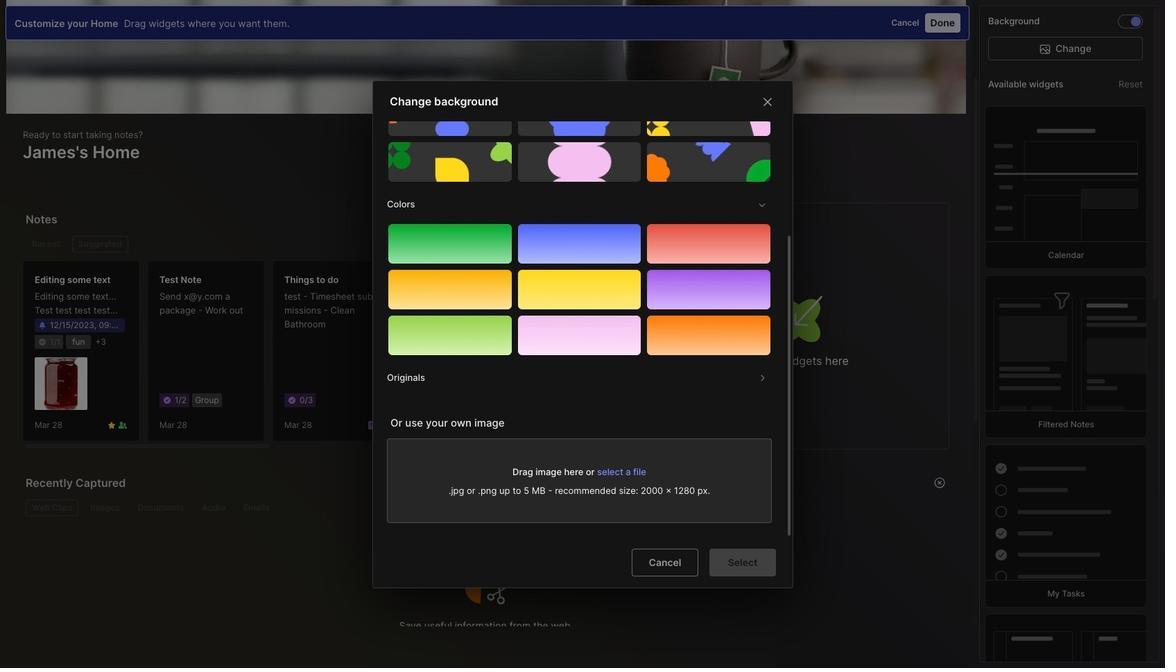 Task type: describe. For each thing, give the bounding box(es) containing it.
close image
[[760, 93, 776, 110]]



Task type: vqa. For each thing, say whether or not it's contained in the screenshot.
Sort options icon
no



